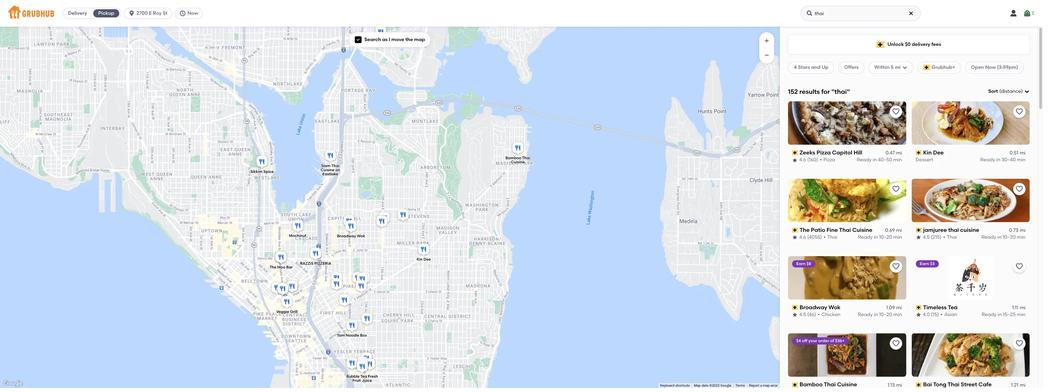 Task type: vqa. For each thing, say whether or not it's contained in the screenshot.
Me
no



Task type: describe. For each thing, give the bounding box(es) containing it.
vietlicious image
[[338, 293, 351, 308]]

mi for timeless tea
[[1020, 305, 1026, 311]]

0 vertical spatial save this restaurant image
[[1016, 108, 1024, 116]]

cafe
[[979, 382, 992, 388]]

roy
[[153, 10, 162, 16]]

din tai fung image
[[285, 280, 299, 295]]

street
[[961, 382, 977, 388]]

1 horizontal spatial wok
[[829, 304, 841, 311]]

sikkim spice
[[250, 170, 274, 174]]

subscription pass image for jamjuree thai cuisine
[[916, 228, 922, 233]]

svg image right )
[[1025, 89, 1030, 94]]

report a map error
[[749, 384, 778, 388]]

0 vertical spatial map
[[414, 37, 425, 43]]

broadway wok logo image
[[788, 256, 906, 300]]

shortcuts
[[676, 384, 690, 388]]

mi for bamboo thai cuisine
[[897, 383, 902, 388]]

moo
[[277, 265, 285, 270]]

1.13 mi
[[888, 383, 902, 388]]

mi for bai tong thai street cafe
[[1020, 383, 1026, 388]]

• thai for patio
[[824, 235, 838, 240]]

ready for timeless tea
[[982, 312, 997, 318]]

i
[[389, 37, 390, 43]]

bamboo for bamboo thai cuisine siam thai cuisine on eastlake
[[505, 156, 521, 160]]

veggie grill image
[[280, 295, 294, 310]]

(160)
[[808, 157, 818, 163]]

open
[[971, 65, 984, 70]]

big mario's pizza capitol hill image
[[351, 271, 365, 286]]

152 results for "thai"
[[788, 88, 850, 96]]

star icon image for broadway wok
[[792, 312, 798, 318]]

bamboo thai cuisine logo image
[[788, 334, 906, 377]]

timeless
[[923, 304, 947, 311]]

2700
[[137, 10, 148, 16]]

main navigation navigation
[[0, 0, 1043, 27]]

terms link
[[736, 384, 745, 388]]

grill
[[290, 310, 298, 314]]

keyboard
[[660, 384, 675, 388]]

basil
[[365, 40, 373, 44]]

pizza for •
[[824, 157, 835, 163]]

map data ©2023 google
[[694, 384, 732, 388]]

e
[[149, 10, 152, 16]]

kin dee image
[[417, 243, 430, 258]]

• asian
[[941, 312, 958, 318]]

terms
[[736, 384, 745, 388]]

subscription pass image for the patio fine thai cuisine
[[792, 228, 798, 233]]

in for jamjuree thai cuisine
[[998, 235, 1002, 240]]

fruit
[[352, 379, 361, 383]]

4.5 (215)
[[923, 235, 942, 240]]

2700 e roy st
[[137, 10, 168, 16]]

30–40
[[1002, 157, 1016, 163]]

4.6 (160)
[[800, 157, 818, 163]]

• for patio
[[824, 235, 826, 240]]

in for the patio fine thai cuisine
[[874, 235, 878, 240]]

chicken
[[822, 312, 841, 318]]

2700 e roy st button
[[124, 8, 175, 19]]

1.11 mi
[[1013, 305, 1026, 311]]

0.69 mi
[[886, 228, 902, 233]]

ready for jamjuree thai cuisine
[[982, 235, 997, 240]]

subscription pass image for bai tong thai street cafe
[[916, 383, 922, 388]]

keyboard shortcuts
[[660, 384, 690, 388]]

bubble tea fresh fruit juice image
[[355, 360, 369, 375]]

kin for kin dee razzis pizzeria the moo bar
[[417, 257, 423, 262]]

• for tea
[[941, 312, 943, 318]]

thanh vi image
[[355, 356, 369, 371]]

mi for zeeks pizza capitol hill
[[897, 150, 902, 156]]

jamjuree thai cuisine image
[[375, 214, 389, 230]]

4.0
[[923, 312, 930, 318]]

delivery
[[68, 10, 87, 16]]

in for broadway wok
[[874, 312, 878, 318]]

the moo bar image
[[274, 250, 288, 266]]

cuisine down bamboo thai cuisine logo
[[837, 382, 857, 388]]

fine
[[827, 227, 838, 233]]

• pizza
[[820, 157, 835, 163]]

0.47 mi
[[886, 150, 902, 156]]

meetea cafe image
[[355, 272, 369, 287]]

viet
[[374, 40, 382, 44]]

open now (3:59pm)
[[971, 65, 1018, 70]]

1 horizontal spatial map
[[763, 384, 770, 388]]

tam
[[337, 333, 345, 338]]

dee for kin dee razzis pizzeria the moo bar
[[423, 257, 431, 262]]

razzis
[[300, 262, 313, 266]]

your
[[809, 339, 818, 344]]

and
[[812, 65, 821, 70]]

4
[[794, 65, 797, 70]]

star icon image for timeless tea
[[916, 312, 921, 318]]

svg image left 3 button
[[1010, 9, 1018, 17]]

zeeks pizza capitol hill logo image
[[788, 101, 906, 145]]

pizzeria
[[314, 262, 331, 266]]

"thai"
[[832, 88, 850, 96]]

thai
[[949, 227, 959, 233]]

the patio fine thai cuisine
[[800, 227, 873, 233]]

asean food hall-hi fry image
[[276, 282, 290, 297]]

mi for the patio fine thai cuisine
[[897, 228, 902, 233]]

dessert
[[916, 157, 933, 163]]

in for timeless tea
[[998, 312, 1002, 318]]

now button
[[175, 8, 205, 19]]

0.73
[[1009, 228, 1019, 233]]

0 vertical spatial the
[[800, 227, 810, 233]]

svg image left basil
[[356, 38, 360, 42]]

star icon image for jamjuree thai cuisine
[[916, 235, 921, 241]]

bai tong thai street cafe logo image
[[912, 334, 1030, 377]]

min for kin dee
[[1017, 157, 1026, 163]]

svg image inside now button
[[179, 10, 186, 17]]

subscription pass image for bamboo thai cuisine
[[792, 383, 798, 388]]

asian
[[945, 312, 958, 318]]

4.5 for broadway wok
[[800, 312, 806, 318]]

• for pizza
[[820, 157, 822, 163]]

earn $3
[[920, 261, 935, 266]]

capitol
[[832, 149, 853, 156]]

mochinut
[[289, 234, 306, 238]]

patio
[[811, 227, 826, 233]]

fees
[[932, 41, 941, 47]]

razzis pizzeria image
[[309, 247, 322, 262]]

data
[[702, 384, 709, 388]]

move
[[391, 37, 404, 43]]

the patio fine thai cuisine logo image
[[788, 179, 906, 222]]

broadway wok inside map region
[[337, 234, 365, 239]]

fresh
[[368, 375, 378, 379]]

timeless tea image
[[342, 214, 356, 229]]

stars
[[798, 65, 810, 70]]

4.5 (46)
[[800, 312, 816, 318]]

tong
[[933, 382, 947, 388]]

save this restaurant image for zeeks pizza capitol hill
[[892, 108, 900, 116]]

10–20 for jamjuree thai cuisine
[[1003, 235, 1016, 240]]

mi for broadway wok
[[897, 305, 902, 311]]

bubble tea fresh fruit juice
[[346, 375, 378, 383]]

earn for broadway
[[797, 261, 806, 266]]

as
[[382, 37, 388, 43]]

ready for zeeks pizza capitol hill
[[857, 157, 872, 163]]

zeeks pizza capitol hill
[[800, 149, 863, 156]]

order
[[818, 339, 829, 344]]

4 stars and up
[[794, 65, 829, 70]]

svg image inside 3 button
[[1023, 9, 1032, 17]]

siam
[[321, 164, 330, 168]]

1 horizontal spatial broadway wok
[[800, 304, 841, 311]]

bar
[[286, 265, 293, 270]]

min for zeeks pizza capitol hill
[[894, 157, 902, 163]]



Task type: locate. For each thing, give the bounding box(es) containing it.
dee inside kin dee razzis pizzeria the moo bar
[[423, 257, 431, 262]]

mi right 5
[[895, 65, 901, 70]]

bai tong thai street cafe
[[923, 382, 992, 388]]

results
[[800, 88, 820, 96]]

1 vertical spatial pizza
[[824, 157, 835, 163]]

veggie
[[276, 310, 289, 314]]

1 horizontal spatial earn
[[920, 261, 929, 266]]

2 • thai from the left
[[944, 235, 957, 240]]

tam noodle box
[[337, 333, 367, 338]]

mi right the 0.47
[[897, 150, 902, 156]]

mi for jamjuree thai cuisine
[[1020, 228, 1026, 233]]

4.6 left the (4055)
[[800, 235, 806, 240]]

4.6 for zeeks pizza capitol hill
[[800, 157, 806, 163]]

star icon image left 4.5 (46)
[[792, 312, 798, 318]]

1 vertical spatial wok
[[829, 304, 841, 311]]

earn for timeless
[[920, 261, 929, 266]]

• thai down fine
[[824, 235, 838, 240]]

the left moo
[[269, 265, 276, 270]]

ready in 10–20 min for jamjuree thai cuisine
[[982, 235, 1026, 240]]

0 vertical spatial dee
[[933, 149, 944, 156]]

subscription pass image left zeeks
[[792, 151, 798, 155]]

wok inside map region
[[357, 234, 365, 239]]

sikkim spice image
[[255, 155, 269, 170]]

subscription pass image
[[916, 151, 922, 155], [916, 305, 922, 310], [792, 383, 798, 388], [916, 383, 922, 388]]

star icon image left '4.6 (4055)'
[[792, 235, 798, 241]]

(46)
[[808, 312, 816, 318]]

in for zeeks pizza capitol hill
[[873, 157, 877, 163]]

0 horizontal spatial tea
[[360, 375, 367, 379]]

ready in 10–20 min
[[858, 235, 902, 240], [982, 235, 1026, 240], [858, 312, 902, 318]]

• right "(215)"
[[944, 235, 945, 240]]

kitchen
[[383, 40, 397, 44]]

4.6 down zeeks
[[800, 157, 806, 163]]

tea for bubble
[[360, 375, 367, 379]]

broadway wok image
[[344, 219, 358, 234]]

in for kin dee
[[997, 157, 1001, 163]]

error
[[771, 384, 778, 388]]

map
[[694, 384, 701, 388]]

grain house image
[[354, 279, 368, 294]]

• for wok
[[818, 312, 820, 318]]

• thai for thai
[[944, 235, 957, 240]]

bai
[[923, 382, 932, 388]]

subscription pass image for zeeks pizza capitol hill
[[792, 151, 798, 155]]

save this restaurant image for earn $8
[[892, 262, 900, 271]]

cuisine down bamboo thai cuisine image on the top
[[511, 160, 525, 164]]

$4
[[797, 339, 801, 344]]

2 earn from the left
[[920, 261, 929, 266]]

0 horizontal spatial the
[[269, 265, 276, 270]]

star icon image
[[792, 158, 798, 163], [792, 235, 798, 241], [916, 235, 921, 241], [792, 312, 798, 318], [916, 312, 921, 318]]

subscription pass image for timeless tea
[[916, 305, 922, 310]]

tea up 'asian'
[[948, 304, 958, 311]]

1.21 mi
[[1011, 383, 1026, 388]]

in
[[873, 157, 877, 163], [997, 157, 1001, 163], [874, 235, 878, 240], [998, 235, 1002, 240], [874, 312, 878, 318], [998, 312, 1002, 318]]

min for the patio fine thai cuisine
[[894, 235, 902, 240]]

google
[[721, 384, 732, 388]]

1 horizontal spatial 4.5
[[923, 235, 930, 240]]

for
[[822, 88, 830, 96]]

delivery
[[912, 41, 931, 47]]

mi right 0.69
[[897, 228, 902, 233]]

grubhub plus flag logo image left grubhub+
[[924, 65, 931, 70]]

mi right 1.13
[[897, 383, 902, 388]]

siam thai cuisine on eastlake image
[[324, 149, 337, 164]]

unlock $0 delivery fees
[[888, 41, 941, 47]]

152
[[788, 88, 798, 96]]

timeless tea logo image
[[949, 256, 993, 300]]

broadway wok down timeless tea 'image'
[[337, 234, 365, 239]]

save this restaurant image
[[892, 108, 900, 116], [892, 185, 900, 193], [1016, 185, 1024, 193], [1016, 262, 1024, 271], [1016, 340, 1024, 348]]

plus icon image
[[764, 37, 770, 44]]

biang biang noodles image
[[330, 271, 343, 286]]

pickup
[[98, 10, 114, 16]]

sushi ave image
[[345, 356, 359, 372]]

4.0 (15)
[[923, 312, 939, 318]]

40–50
[[878, 157, 892, 163]]

pizza
[[817, 149, 831, 156], [824, 157, 835, 163]]

kin for kin dee
[[923, 149, 932, 156]]

0 horizontal spatial broadway wok
[[337, 234, 365, 239]]

$8
[[807, 261, 811, 266]]

jamjuree thai cuisine logo image
[[912, 179, 1030, 222]]

wok up chicken at the bottom of the page
[[829, 304, 841, 311]]

mi right 0.73
[[1020, 228, 1026, 233]]

subscription pass image up dessert
[[916, 151, 922, 155]]

tea left fresh
[[360, 375, 367, 379]]

1 horizontal spatial kin
[[923, 149, 932, 156]]

mi right 1.21
[[1020, 383, 1026, 388]]

subscription pass image right error
[[792, 383, 798, 388]]

bubble
[[346, 375, 359, 379]]

0.51
[[1010, 150, 1019, 156]]

of
[[830, 339, 834, 344]]

1 vertical spatial broadway wok
[[800, 304, 841, 311]]

save this restaurant image
[[1016, 108, 1024, 116], [892, 262, 900, 271], [892, 340, 900, 348]]

map right the the
[[414, 37, 425, 43]]

ready for the patio fine thai cuisine
[[858, 235, 873, 240]]

now inside button
[[187, 10, 198, 16]]

kin inside kin dee razzis pizzeria the moo bar
[[417, 257, 423, 262]]

(4055)
[[808, 235, 822, 240]]

none field containing sort
[[989, 88, 1030, 95]]

subscription pass image for kin dee
[[916, 151, 922, 155]]

0 horizontal spatial grubhub plus flag logo image
[[877, 41, 885, 48]]

min down 1.09 mi on the bottom of the page
[[894, 312, 902, 318]]

10–20 down 1.09
[[879, 312, 892, 318]]

svg image inside 2700 e roy st button
[[128, 10, 135, 17]]

noodle
[[346, 333, 359, 338]]

off
[[802, 339, 808, 344]]

ready in 40–50 min
[[857, 157, 902, 163]]

0 vertical spatial 4.5
[[923, 235, 930, 240]]

pizza down zeeks pizza capitol hill
[[824, 157, 835, 163]]

0.73 mi
[[1009, 228, 1026, 233]]

bamboo
[[505, 156, 521, 160], [800, 382, 823, 388]]

1 vertical spatial now
[[986, 65, 996, 70]]

eastlake
[[322, 172, 338, 176]]

bamboo thai cuisine image
[[511, 141, 525, 156]]

earn left '$8'
[[797, 261, 806, 266]]

zeeks pizza capitol hill image
[[396, 208, 410, 223]]

report
[[749, 384, 760, 388]]

(
[[1000, 88, 1001, 94]]

0 vertical spatial wok
[[357, 234, 365, 239]]

0.47
[[886, 150, 895, 156]]

1 horizontal spatial • thai
[[944, 235, 957, 240]]

2 vertical spatial save this restaurant image
[[892, 340, 900, 348]]

star icon image left 4.5 (215)
[[916, 235, 921, 241]]

(3:59pm)
[[997, 65, 1018, 70]]

15–25
[[1003, 312, 1016, 318]]

now right open
[[986, 65, 996, 70]]

• down the patio
[[824, 235, 826, 240]]

di fiora image
[[330, 277, 343, 292]]

1 vertical spatial 4.6
[[800, 235, 806, 240]]

star icon image left 4.0 at the bottom right of the page
[[916, 312, 921, 318]]

min for broadway wok
[[894, 312, 902, 318]]

1 vertical spatial grubhub plus flag logo image
[[924, 65, 931, 70]]

0 vertical spatial kin
[[923, 149, 932, 156]]

up
[[822, 65, 829, 70]]

vinason pho & grill image
[[273, 250, 287, 265]]

grubhub+
[[932, 65, 956, 70]]

2 4.6 from the top
[[800, 235, 806, 240]]

0 vertical spatial broadway
[[337, 234, 356, 239]]

midnight cookie co image
[[286, 277, 300, 292]]

0 vertical spatial pizza
[[817, 149, 831, 156]]

1 vertical spatial 4.5
[[800, 312, 806, 318]]

tea for timeless
[[948, 304, 958, 311]]

tam noodle box image
[[345, 319, 359, 334]]

svg image left 2700
[[128, 10, 135, 17]]

grubhub plus flag logo image for grubhub+
[[924, 65, 931, 70]]

1 horizontal spatial tea
[[948, 304, 958, 311]]

save this restaurant image for the patio fine thai cuisine
[[892, 185, 900, 193]]

bamboo thai cuisine
[[800, 382, 857, 388]]

Search for food, convenience, alcohol... search field
[[801, 6, 921, 21]]

subscription pass image left "timeless"
[[916, 305, 922, 310]]

ready in 10–20 min for broadway wok
[[858, 312, 902, 318]]

1 vertical spatial save this restaurant image
[[892, 262, 900, 271]]

1 vertical spatial broadway
[[800, 304, 828, 311]]

within 5 mi
[[875, 65, 901, 70]]

veggie grill
[[276, 310, 298, 314]]

tea inside bubble tea fresh fruit juice
[[360, 375, 367, 379]]

the patio fine thai cuisine image
[[377, 211, 391, 226]]

None field
[[989, 88, 1030, 95]]

0 horizontal spatial now
[[187, 10, 198, 16]]

1 horizontal spatial broadway
[[800, 304, 828, 311]]

map region
[[0, 0, 785, 388]]

• right (46)
[[818, 312, 820, 318]]

mochinut image
[[291, 219, 305, 234]]

jamjuree
[[923, 227, 947, 233]]

0 vertical spatial bamboo
[[505, 156, 521, 160]]

grubhub plus flag logo image for unlock $0 delivery fees
[[877, 41, 885, 48]]

basil viet kitchen image
[[374, 25, 388, 40]]

broadway wok up (46)
[[800, 304, 841, 311]]

$3
[[930, 261, 935, 266]]

thai
[[522, 156, 530, 160], [331, 164, 339, 168], [839, 227, 851, 233], [828, 235, 838, 240], [947, 235, 957, 240], [824, 382, 836, 388], [948, 382, 960, 388]]

1 vertical spatial bamboo
[[800, 382, 823, 388]]

subscription pass image
[[792, 151, 798, 155], [792, 228, 798, 233], [916, 228, 922, 233], [792, 305, 798, 310]]

1.09
[[886, 305, 895, 311]]

a
[[760, 384, 762, 388]]

• right (15)
[[941, 312, 943, 318]]

subscription pass image for broadway wok
[[792, 305, 798, 310]]

now right st at the top left of the page
[[187, 10, 198, 16]]

ready in 10–20 min down 1.09
[[858, 312, 902, 318]]

mi la cay image
[[360, 352, 373, 367]]

bamboo for bamboo thai cuisine
[[800, 382, 823, 388]]

map
[[414, 37, 425, 43], [763, 384, 770, 388]]

min
[[894, 157, 902, 163], [1017, 157, 1026, 163], [894, 235, 902, 240], [1017, 235, 1026, 240], [894, 312, 902, 318], [1017, 312, 1026, 318]]

bai tong thai street cafe image
[[357, 271, 371, 286]]

min down 1.11 mi
[[1017, 312, 1026, 318]]

0.69
[[886, 228, 895, 233]]

0 vertical spatial tea
[[948, 304, 958, 311]]

thai ginger - pacific place image
[[285, 279, 298, 294]]

star icon image for zeeks pizza capitol hill
[[792, 158, 798, 163]]

zeeks
[[800, 149, 816, 156]]

star icon image left 4.6 (160)
[[792, 158, 798, 163]]

1 horizontal spatial grubhub plus flag logo image
[[924, 65, 931, 70]]

4.5 for jamjuree thai cuisine
[[923, 235, 930, 240]]

1 horizontal spatial bamboo
[[800, 382, 823, 388]]

0 horizontal spatial kin
[[417, 257, 423, 262]]

0 horizontal spatial earn
[[797, 261, 806, 266]]

keyboard shortcuts button
[[660, 384, 690, 388]]

4.6 for the patio fine thai cuisine
[[800, 235, 806, 240]]

$36+
[[835, 339, 845, 344]]

10–20 down 0.73
[[1003, 235, 1016, 240]]

broadway inside map region
[[337, 234, 356, 239]]

mi for kin dee
[[1020, 150, 1026, 156]]

min for timeless tea
[[1017, 312, 1026, 318]]

asean food hall-rolling wok image
[[276, 282, 290, 297]]

mi right 1.09
[[897, 305, 902, 311]]

3 button
[[1023, 7, 1035, 20]]

min down 0.47 mi
[[894, 157, 902, 163]]

ready for kin dee
[[981, 157, 995, 163]]

subscription pass image left the patio
[[792, 228, 798, 233]]

dee for kin dee
[[933, 149, 944, 156]]

0 vertical spatial 4.6
[[800, 157, 806, 163]]

spice
[[263, 170, 274, 174]]

1 horizontal spatial the
[[800, 227, 810, 233]]

bamboo inside bamboo thai cuisine siam thai cuisine on eastlake
[[505, 156, 521, 160]]

• right the (160)
[[820, 157, 822, 163]]

earn $8
[[797, 261, 811, 266]]

wok
[[357, 234, 365, 239], [829, 304, 841, 311]]

cuisine left 0.69
[[853, 227, 873, 233]]

star icon image for the patio fine thai cuisine
[[792, 235, 798, 241]]

4.5 left "(215)"
[[923, 235, 930, 240]]

offers
[[845, 65, 859, 70]]

10–20 for the patio fine thai cuisine
[[879, 235, 892, 240]]

cuisine
[[511, 160, 525, 164], [321, 168, 334, 172], [853, 227, 873, 233], [837, 382, 857, 388]]

loving hut image
[[363, 357, 376, 373]]

subscription pass image up $4
[[792, 305, 798, 310]]

unlock
[[888, 41, 904, 47]]

google image
[[2, 380, 24, 388]]

1 earn from the left
[[797, 261, 806, 266]]

10–20 for broadway wok
[[879, 312, 892, 318]]

save this restaurant image for $4 off your order of $36+
[[892, 340, 900, 348]]

grubhub plus flag logo image
[[877, 41, 885, 48], [924, 65, 931, 70]]

4.6
[[800, 157, 806, 163], [800, 235, 806, 240]]

ready in 10–20 min down 0.69
[[858, 235, 902, 240]]

3
[[1032, 10, 1035, 16]]

1 vertical spatial kin
[[417, 257, 423, 262]]

juice
[[362, 379, 372, 383]]

grubhub plus flag logo image left unlock
[[877, 41, 885, 48]]

1 horizontal spatial now
[[986, 65, 996, 70]]

ready in 10–20 min down 0.73
[[982, 235, 1026, 240]]

0 vertical spatial grubhub plus flag logo image
[[877, 41, 885, 48]]

0 horizontal spatial broadway
[[337, 234, 356, 239]]

subscription pass image left the jamjuree
[[916, 228, 922, 233]]

0 horizontal spatial • thai
[[824, 235, 838, 240]]

0 horizontal spatial dee
[[423, 257, 431, 262]]

min down 0.51 mi
[[1017, 157, 1026, 163]]

broadway down timeless tea 'image'
[[337, 234, 356, 239]]

• for thai
[[944, 235, 945, 240]]

pizza for zeeks
[[817, 149, 831, 156]]

svg image
[[1010, 9, 1018, 17], [128, 10, 135, 17], [356, 38, 360, 42], [1025, 89, 1030, 94]]

delivery button
[[63, 8, 92, 19]]

cuisine left on
[[321, 168, 334, 172]]

1 horizontal spatial dee
[[933, 149, 944, 156]]

(15)
[[931, 312, 939, 318]]

mi right 0.51 at the right of page
[[1020, 150, 1026, 156]]

broadway up (46)
[[800, 304, 828, 311]]

1 • thai from the left
[[824, 235, 838, 240]]

0 horizontal spatial bamboo
[[505, 156, 521, 160]]

chu minh tofu & vegan deli image
[[356, 358, 369, 373]]

ba bar image
[[360, 312, 374, 327]]

sikkim
[[250, 170, 262, 174]]

map right the a
[[763, 384, 770, 388]]

mi right 1.11
[[1020, 305, 1026, 311]]

ready in 10–20 min for the patio fine thai cuisine
[[858, 235, 902, 240]]

the
[[406, 37, 413, 43]]

• thai down jamjuree thai cuisine
[[944, 235, 957, 240]]

1 vertical spatial dee
[[423, 257, 431, 262]]

broadway wok
[[337, 234, 365, 239], [800, 304, 841, 311]]

save this restaurant image for jamjuree thai cuisine
[[1016, 185, 1024, 193]]

1 vertical spatial the
[[269, 265, 276, 270]]

jamjuree thai cuisine
[[923, 227, 980, 233]]

1 4.6 from the top
[[800, 157, 806, 163]]

minus icon image
[[764, 52, 770, 59]]

ready in 15–25 min
[[982, 312, 1026, 318]]

1 vertical spatial tea
[[360, 375, 367, 379]]

ready for broadway wok
[[858, 312, 873, 318]]

pizza up • pizza
[[817, 149, 831, 156]]

min for jamjuree thai cuisine
[[1017, 235, 1026, 240]]

subscription pass image left bai
[[916, 383, 922, 388]]

0 horizontal spatial wok
[[357, 234, 365, 239]]

min down 0.73 mi
[[1017, 235, 1026, 240]]

•
[[820, 157, 822, 163], [824, 235, 826, 240], [944, 235, 945, 240], [818, 312, 820, 318], [941, 312, 943, 318]]

xing fu tang image
[[270, 281, 284, 296]]

wok up kin dee razzis pizzeria the moo bar
[[357, 234, 365, 239]]

kin dee logo image
[[912, 101, 1030, 145]]

report a map error link
[[749, 384, 778, 388]]

(215)
[[931, 235, 942, 240]]

4.5 left (46)
[[800, 312, 806, 318]]

min down the 0.69 mi at the right bottom
[[894, 235, 902, 240]]

0 horizontal spatial 4.5
[[800, 312, 806, 318]]

1 vertical spatial map
[[763, 384, 770, 388]]

4.5
[[923, 235, 930, 240], [800, 312, 806, 318]]

1.09 mi
[[886, 305, 902, 311]]

kin dee
[[923, 149, 944, 156]]

0 horizontal spatial map
[[414, 37, 425, 43]]

0 vertical spatial broadway wok
[[337, 234, 365, 239]]

the up '4.6 (4055)'
[[800, 227, 810, 233]]

the
[[800, 227, 810, 233], [269, 265, 276, 270]]

1.21
[[1011, 383, 1019, 388]]

svg image
[[1023, 9, 1032, 17], [179, 10, 186, 17], [806, 10, 813, 17], [909, 11, 914, 16], [902, 65, 908, 70]]

$0
[[905, 41, 911, 47]]

earn left $3
[[920, 261, 929, 266]]

the inside kin dee razzis pizzeria the moo bar
[[269, 265, 276, 270]]

0 vertical spatial now
[[187, 10, 198, 16]]

10–20 down 0.69
[[879, 235, 892, 240]]



